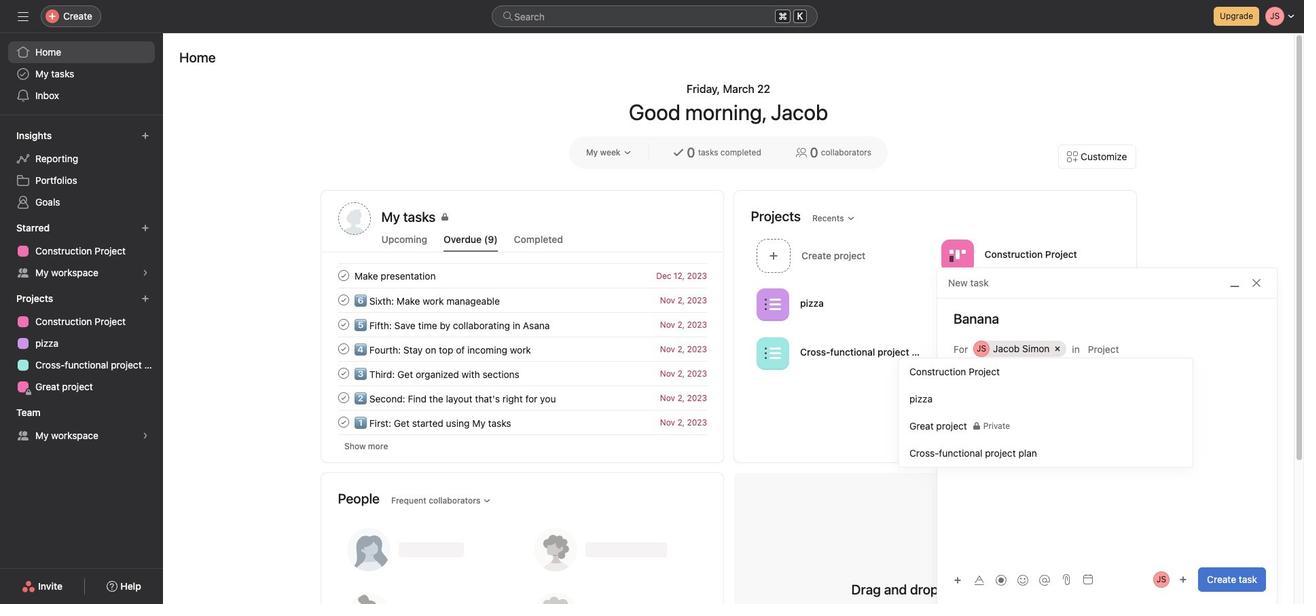 Task type: describe. For each thing, give the bounding box(es) containing it.
add items to starred image
[[141, 224, 150, 232]]

emoji image
[[1018, 575, 1029, 586]]

teams element
[[0, 401, 163, 450]]

attach a file or paste an image image
[[1062, 575, 1072, 586]]

new project or portfolio image
[[141, 295, 150, 303]]

2 mark complete checkbox from the top
[[335, 317, 352, 333]]

new insights image
[[141, 132, 150, 140]]

2 mark complete image from the top
[[335, 292, 352, 309]]

2 mark complete image from the top
[[335, 341, 352, 357]]

see details, my workspace image inside starred element
[[141, 269, 150, 277]]

5 mark complete checkbox from the top
[[335, 415, 352, 431]]

4 mark complete image from the top
[[335, 390, 352, 406]]

formatting image
[[975, 575, 985, 586]]

at mention image
[[1040, 575, 1051, 586]]

close image
[[1252, 278, 1263, 289]]

global element
[[0, 33, 163, 115]]

insert an object image
[[954, 577, 962, 585]]

add or remove collaborators from this task image
[[1180, 576, 1188, 584]]

see details, my workspace image inside "teams" element
[[141, 432, 150, 440]]

add profile photo image
[[338, 203, 371, 235]]

1 mark complete image from the top
[[335, 268, 352, 284]]

1 mark complete checkbox from the top
[[335, 268, 352, 284]]

Search tasks, projects, and more text field
[[492, 5, 818, 27]]

projects element
[[0, 287, 163, 401]]

insights element
[[0, 124, 163, 216]]



Task type: vqa. For each thing, say whether or not it's contained in the screenshot.
the top progress
no



Task type: locate. For each thing, give the bounding box(es) containing it.
1 vertical spatial see details, my workspace image
[[141, 432, 150, 440]]

list item
[[751, 235, 936, 277], [322, 264, 723, 288], [322, 288, 723, 313], [322, 313, 723, 337], [322, 337, 723, 362], [322, 362, 723, 386], [322, 386, 723, 410], [322, 410, 723, 435]]

list image
[[765, 297, 781, 313]]

Project text field
[[1089, 341, 1193, 357]]

toolbar
[[949, 571, 1057, 590]]

select due date image
[[1083, 575, 1094, 586]]

Mark complete checkbox
[[335, 268, 352, 284], [335, 317, 352, 333], [335, 366, 352, 382], [335, 390, 352, 406], [335, 415, 352, 431]]

1 mark complete image from the top
[[335, 317, 352, 333]]

4 mark complete checkbox from the top
[[335, 390, 352, 406]]

board image
[[949, 248, 966, 264]]

record a video image
[[996, 575, 1007, 586]]

Task name text field
[[938, 310, 1278, 329]]

5 mark complete image from the top
[[335, 415, 352, 431]]

board image
[[949, 297, 966, 313]]

0 vertical spatial see details, my workspace image
[[141, 269, 150, 277]]

1 vertical spatial mark complete checkbox
[[335, 341, 352, 357]]

minimize image
[[1230, 278, 1241, 289]]

2 mark complete checkbox from the top
[[335, 341, 352, 357]]

None field
[[492, 5, 818, 27]]

2 see details, my workspace image from the top
[[141, 432, 150, 440]]

3 mark complete checkbox from the top
[[335, 366, 352, 382]]

hide sidebar image
[[18, 11, 29, 22]]

see details, my workspace image
[[141, 269, 150, 277], [141, 432, 150, 440]]

0 vertical spatial mark complete checkbox
[[335, 292, 352, 309]]

3 mark complete image from the top
[[335, 366, 352, 382]]

0 vertical spatial mark complete image
[[335, 268, 352, 284]]

starred element
[[0, 216, 163, 287]]

1 vertical spatial mark complete image
[[335, 292, 352, 309]]

dialog
[[938, 268, 1278, 605]]

mark complete image
[[335, 268, 352, 284], [335, 292, 352, 309]]

list image
[[765, 346, 781, 362]]

mark complete image
[[335, 317, 352, 333], [335, 341, 352, 357], [335, 366, 352, 382], [335, 390, 352, 406], [335, 415, 352, 431]]

Mark complete checkbox
[[335, 292, 352, 309], [335, 341, 352, 357]]

1 see details, my workspace image from the top
[[141, 269, 150, 277]]

1 mark complete checkbox from the top
[[335, 292, 352, 309]]



